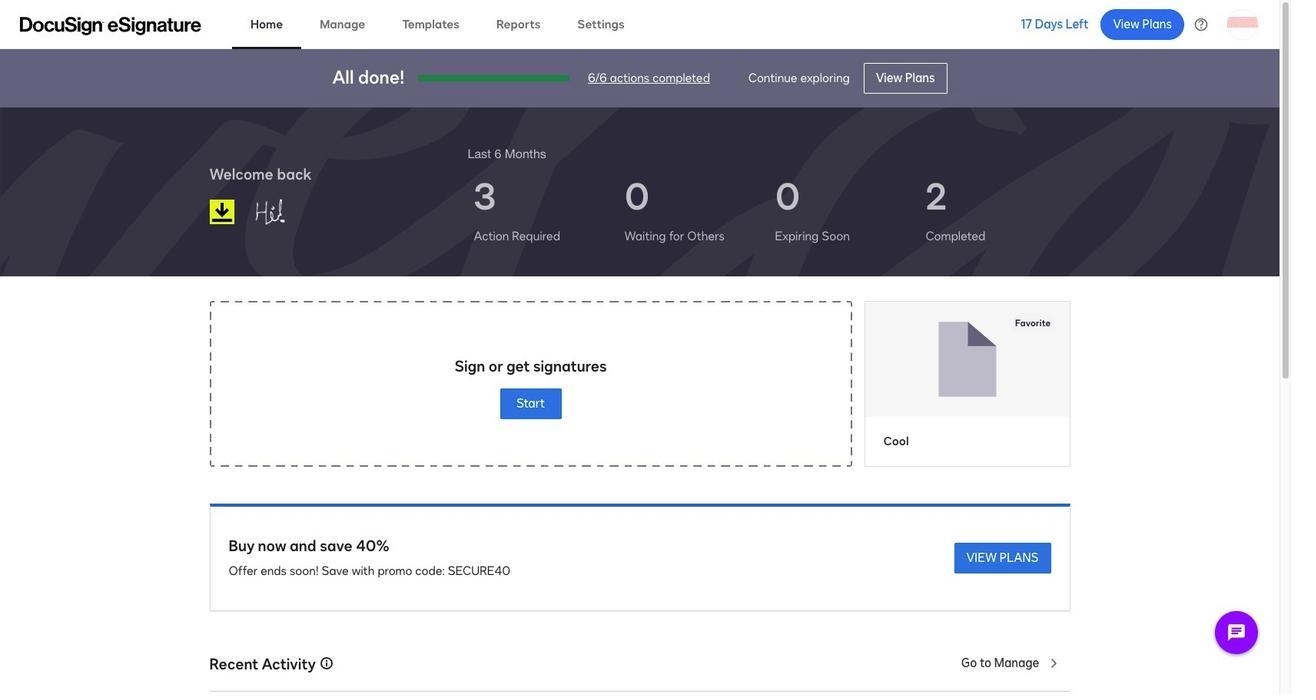 Task type: describe. For each thing, give the bounding box(es) containing it.
docusign esignature image
[[20, 17, 201, 35]]

your uploaded profile image image
[[1228, 9, 1258, 40]]



Task type: locate. For each thing, give the bounding box(es) containing it.
list
[[468, 163, 1070, 258]]

generic name image
[[247, 192, 327, 232]]

heading
[[468, 145, 546, 163]]

use cool image
[[865, 302, 1070, 417]]

docusignlogo image
[[209, 200, 234, 224]]



Task type: vqa. For each thing, say whether or not it's contained in the screenshot.
More Info region
no



